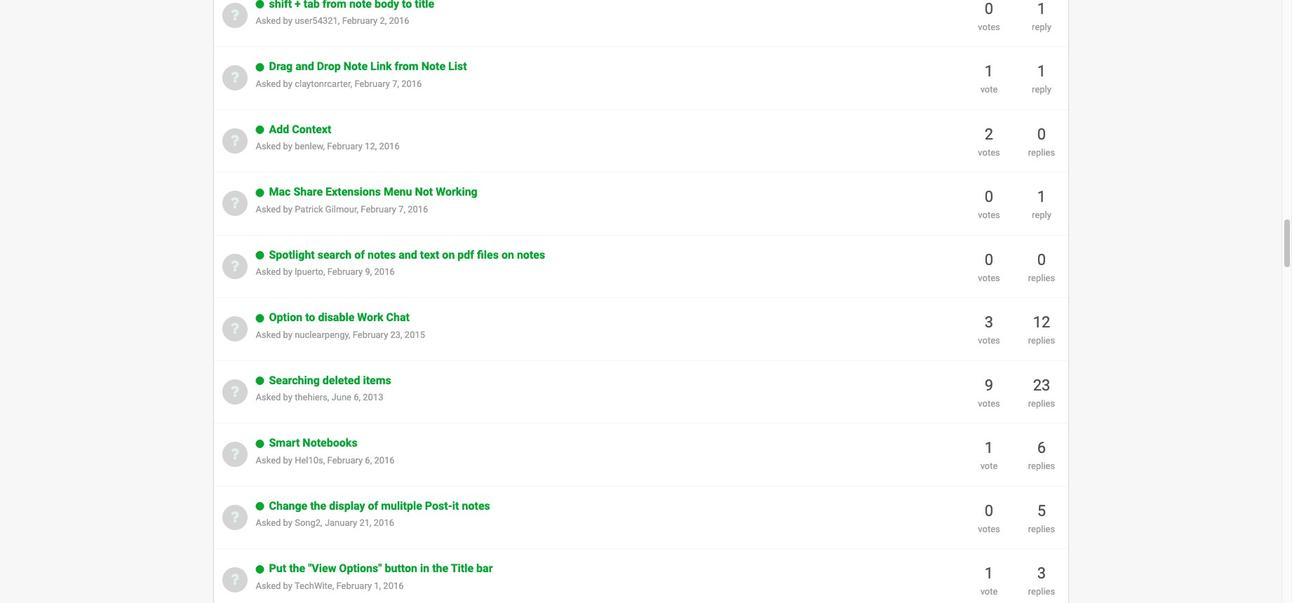 Task type: describe. For each thing, give the bounding box(es) containing it.
2 votes
[[978, 125, 1000, 158]]

0 replies for 2
[[1028, 125, 1055, 158]]

, for spotlight
[[323, 267, 325, 277]]

2016 for spotlight search of notes and text on pdf files on notes
[[374, 267, 395, 277]]

, for smart
[[323, 455, 325, 466]]

1 question image from the top
[[230, 7, 239, 22]]

asked for change
[[256, 518, 281, 529]]

12,
[[365, 141, 377, 152]]

by for smart
[[283, 455, 293, 466]]

votes for searching deleted items
[[978, 398, 1000, 409]]

5 replies
[[1028, 502, 1055, 534]]

february for context
[[327, 141, 363, 152]]

in
[[420, 562, 429, 575]]

mac share extensions menu not working link
[[269, 185, 478, 199]]

spotlight search of notes and text on pdf files on notes
[[269, 248, 545, 261]]

12 replies
[[1028, 314, 1055, 346]]

replies for of
[[1028, 273, 1055, 283]]

, for drag
[[351, 79, 352, 89]]

vote for 1
[[981, 84, 998, 95]]

go to first unread post image for drag and drop note link from note list
[[256, 62, 264, 72]]

, for add
[[323, 141, 325, 152]]

pdf
[[458, 248, 474, 261]]

2016 for smart notebooks
[[374, 455, 395, 466]]

mac share extensions menu not working
[[269, 185, 478, 199]]

february left 2, on the left top of the page
[[342, 16, 378, 26]]

extensions
[[326, 185, 381, 199]]

context
[[292, 123, 331, 136]]

go to first unread post image for change the display of mulitple post-it notes
[[256, 502, 264, 512]]

items
[[363, 374, 391, 387]]

6, for 9
[[354, 393, 361, 403]]

1 horizontal spatial of
[[368, 499, 378, 513]]

0 replies for 0
[[1028, 251, 1055, 283]]

replies for display
[[1028, 524, 1055, 534]]

2 horizontal spatial the
[[432, 562, 448, 575]]

"view
[[308, 562, 336, 575]]

text
[[420, 248, 439, 261]]

disable
[[318, 311, 355, 324]]

1 for 6
[[985, 439, 994, 457]]

question image for 0
[[230, 258, 239, 274]]

list
[[448, 60, 467, 73]]

go to first unread post image for spotlight search of notes and text on pdf files on notes
[[256, 251, 264, 261]]

asked for spotlight
[[256, 267, 281, 277]]

february for the
[[336, 581, 372, 591]]

23
[[1033, 377, 1051, 394]]

go to first unread post image for searching deleted items
[[256, 376, 264, 386]]

1 note from the left
[[344, 60, 368, 73]]

6 replies
[[1028, 439, 1055, 472]]

0 votes for 0
[[978, 251, 1000, 283]]

lpuerto
[[295, 267, 323, 277]]

asked for put
[[256, 581, 281, 591]]

spotlight search of notes and text on pdf files on notes link
[[269, 248, 545, 261]]

mac
[[269, 185, 291, 199]]

1 go to first unread post image from the top
[[256, 0, 264, 9]]

title
[[451, 562, 474, 575]]

1 reply from the top
[[1032, 22, 1052, 32]]

go to first unread post image for mac share extensions menu not working
[[256, 188, 264, 198]]

0 horizontal spatial notes
[[368, 248, 396, 261]]

reply for 1
[[1032, 84, 1052, 95]]

2013
[[363, 393, 383, 403]]

the for 0
[[310, 499, 326, 513]]

by for change
[[283, 518, 293, 529]]

0 votes for 1
[[978, 188, 1000, 220]]

replies for "view
[[1028, 587, 1055, 597]]

, for put
[[332, 581, 334, 591]]

benlew
[[295, 141, 323, 152]]

button
[[385, 562, 417, 575]]

2,
[[380, 16, 387, 26]]

asked for mac
[[256, 204, 281, 215]]

reply for 0
[[1032, 210, 1052, 220]]

song2 link
[[295, 518, 321, 529]]

the for 1
[[289, 562, 305, 575]]

gilmour
[[325, 204, 357, 215]]

1 vote for 3
[[981, 565, 998, 597]]

, for searching
[[327, 393, 329, 403]]

share
[[294, 185, 323, 199]]

2 note from the left
[[421, 60, 446, 73]]

question image for 5
[[230, 509, 239, 525]]

asked for smart
[[256, 455, 281, 466]]

spotlight
[[269, 248, 315, 261]]

vote for 6
[[981, 461, 998, 472]]

23,
[[390, 330, 402, 340]]

files
[[477, 248, 499, 261]]

2015
[[405, 330, 425, 340]]

1 for 1
[[985, 63, 994, 80]]

23 replies
[[1028, 377, 1055, 409]]

nuclearpengy link
[[295, 330, 349, 340]]

0 votes for 5
[[978, 502, 1000, 534]]

go to first unread post image for smart notebooks
[[256, 439, 264, 449]]

2 on from the left
[[502, 248, 514, 261]]

2
[[985, 125, 994, 143]]

1 by from the top
[[283, 16, 293, 26]]

techwite link
[[295, 581, 332, 591]]

by for mac
[[283, 204, 293, 215]]

drag and drop note link from note list
[[269, 60, 467, 73]]

thehiers
[[295, 393, 327, 403]]

smart notebooks
[[269, 437, 358, 450]]

by for add
[[283, 141, 293, 152]]

asked by lpuerto , february 9, 2016
[[256, 267, 395, 277]]

5 replies from the top
[[1028, 461, 1055, 472]]

asked for option
[[256, 330, 281, 340]]

display
[[329, 499, 365, 513]]

not
[[415, 185, 433, 199]]

21,
[[359, 518, 372, 529]]

question image for option
[[230, 321, 239, 336]]

asked by claytonrcarter , february 7, 2016
[[256, 79, 422, 89]]

3 for 3 replies
[[1037, 565, 1046, 582]]

thehiers link
[[295, 393, 327, 403]]

patrick gilmour link
[[295, 204, 357, 215]]

patrick
[[295, 204, 323, 215]]

asked by benlew , february 12, 2016
[[256, 141, 400, 152]]

song2
[[295, 518, 321, 529]]

0 vertical spatial 7,
[[392, 79, 399, 89]]

2016 right 2, on the left top of the page
[[389, 16, 409, 26]]

drop
[[317, 60, 341, 73]]

12
[[1033, 314, 1051, 331]]

0 for 1
[[985, 188, 994, 206]]

february for search
[[327, 267, 363, 277]]

link
[[370, 60, 392, 73]]

lpuerto link
[[295, 267, 323, 277]]

put the "view options" button in the title bar link
[[269, 562, 493, 575]]

by for searching
[[283, 393, 293, 403]]

9 votes
[[978, 377, 1000, 409]]

go to first unread post image for put the "view options" button in the title bar
[[256, 565, 264, 575]]

searching deleted items
[[269, 374, 391, 387]]



Task type: locate. For each thing, give the bounding box(es) containing it.
february down work on the left of page
[[353, 330, 388, 340]]

7 asked from the top
[[256, 393, 281, 403]]

6, right the june
[[354, 393, 361, 403]]

1 reply
[[1032, 63, 1052, 95], [1032, 188, 1052, 220]]

by for option
[[283, 330, 293, 340]]

1 vertical spatial 3
[[1037, 565, 1046, 582]]

user54321
[[295, 16, 338, 26]]

0 vertical spatial 6,
[[354, 393, 361, 403]]

, left the june
[[327, 393, 329, 403]]

1 asked from the top
[[256, 16, 281, 26]]

1 vote for 6
[[981, 439, 998, 472]]

0 votes down "2 votes"
[[978, 188, 1000, 220]]

asked down the smart
[[256, 455, 281, 466]]

1 replies from the top
[[1028, 147, 1055, 158]]

asked down drag
[[256, 79, 281, 89]]

1 horizontal spatial on
[[502, 248, 514, 261]]

0 vertical spatial vote
[[981, 84, 998, 95]]

question image for drag
[[230, 70, 239, 85]]

1 horizontal spatial 6,
[[365, 455, 372, 466]]

go to first unread post image left drag
[[256, 62, 264, 72]]

note up asked by claytonrcarter , february 7, 2016
[[344, 60, 368, 73]]

question image for add
[[230, 133, 239, 148]]

2016 for change the display of mulitple post-it notes
[[374, 518, 394, 529]]

asked by song2 , january 21, 2016
[[256, 518, 394, 529]]

asked down add
[[256, 141, 281, 152]]

notes right "it"
[[462, 499, 490, 513]]

0 horizontal spatial of
[[354, 248, 365, 261]]

asked down spotlight
[[256, 267, 281, 277]]

user54321 link
[[295, 16, 338, 26]]

search
[[318, 248, 352, 261]]

smart notebooks link
[[269, 437, 358, 450]]

searching deleted items link
[[269, 374, 391, 387]]

1 vertical spatial reply
[[1032, 84, 1052, 95]]

asked by nuclearpengy , february 23, 2015
[[256, 330, 425, 340]]

7 question image from the top
[[230, 447, 239, 462]]

, down "drag and drop note link from note list" link
[[351, 79, 352, 89]]

, down context
[[323, 141, 325, 152]]

add context
[[269, 123, 331, 136]]

1 1 reply from the top
[[1032, 63, 1052, 95]]

3
[[985, 314, 994, 331], [1037, 565, 1046, 582]]

1 vertical spatial question image
[[230, 509, 239, 525]]

asked for add
[[256, 141, 281, 152]]

2 question image from the top
[[230, 509, 239, 525]]

2016 for add context
[[379, 141, 400, 152]]

votes for option to disable work chat
[[978, 336, 1000, 346]]

1 reply for 1
[[1032, 63, 1052, 95]]

2016 down from
[[401, 79, 422, 89]]

question image for searching
[[230, 384, 239, 399]]

by for drag
[[283, 79, 293, 89]]

, down notebooks
[[323, 455, 325, 466]]

10 by from the top
[[283, 581, 293, 591]]

go to first unread post image left change
[[256, 502, 264, 512]]

of
[[354, 248, 365, 261], [368, 499, 378, 513]]

4 go to first unread post image from the top
[[256, 314, 264, 323]]

1 vertical spatial 0 votes
[[978, 251, 1000, 283]]

it
[[452, 499, 459, 513]]

0 horizontal spatial 3
[[985, 314, 994, 331]]

chat
[[386, 311, 410, 324]]

3 question image from the top
[[230, 133, 239, 148]]

6 go to first unread post image from the top
[[256, 439, 264, 449]]

2016 right 9, on the left
[[374, 267, 395, 277]]

asked down the 'option'
[[256, 330, 281, 340]]

1 vote up 2
[[981, 63, 998, 95]]

question image
[[230, 258, 239, 274], [230, 509, 239, 525]]

4 by from the top
[[283, 204, 293, 215]]

1 for 3
[[985, 565, 994, 582]]

by
[[283, 16, 293, 26], [283, 79, 293, 89], [283, 141, 293, 152], [283, 204, 293, 215], [283, 267, 293, 277], [283, 330, 293, 340], [283, 393, 293, 403], [283, 455, 293, 466], [283, 518, 293, 529], [283, 581, 293, 591]]

4 asked from the top
[[256, 204, 281, 215]]

note left list on the left of page
[[421, 60, 446, 73]]

post-
[[425, 499, 452, 513]]

1 votes from the top
[[978, 22, 1000, 32]]

3 down 5 replies
[[1037, 565, 1046, 582]]

2 replies from the top
[[1028, 273, 1055, 283]]

asked by user54321 , february 2, 2016
[[256, 16, 409, 26]]

june
[[332, 393, 351, 403]]

9,
[[365, 267, 372, 277]]

9 by from the top
[[283, 518, 293, 529]]

,
[[338, 16, 340, 26], [351, 79, 352, 89], [323, 141, 325, 152], [357, 204, 359, 215], [323, 267, 325, 277], [349, 330, 350, 340], [327, 393, 329, 403], [323, 455, 325, 466], [321, 518, 322, 529], [332, 581, 334, 591]]

hel10s link
[[295, 455, 323, 466]]

change the display of mulitple post-it notes link
[[269, 499, 490, 513]]

by down mac
[[283, 204, 293, 215]]

option to disable work chat link
[[269, 311, 410, 324]]

2 0 replies from the top
[[1028, 251, 1055, 283]]

7 by from the top
[[283, 393, 293, 403]]

asked by thehiers , june 6, 2013
[[256, 393, 383, 403]]

7,
[[392, 79, 399, 89], [399, 204, 405, 215]]

february for notebooks
[[327, 455, 363, 466]]

6 replies from the top
[[1028, 524, 1055, 534]]

7 votes from the top
[[978, 524, 1000, 534]]

, down the search
[[323, 267, 325, 277]]

change the display of mulitple post-it notes
[[269, 499, 490, 513]]

2 go to first unread post image from the top
[[256, 188, 264, 198]]

asked by techwite , february 1, 2016
[[256, 581, 404, 591]]

9 asked from the top
[[256, 518, 281, 529]]

1 vote left 6 replies
[[981, 439, 998, 472]]

february for to
[[353, 330, 388, 340]]

1 reply for 0
[[1032, 188, 1052, 220]]

from
[[395, 60, 419, 73]]

question image for put
[[230, 572, 239, 588]]

6 by from the top
[[283, 330, 293, 340]]

go to first unread post image left mac
[[256, 188, 264, 198]]

0 replies up 12
[[1028, 251, 1055, 283]]

3 inside 3 replies
[[1037, 565, 1046, 582]]

the right in
[[432, 562, 448, 575]]

nuclearpengy
[[295, 330, 349, 340]]

1 horizontal spatial and
[[399, 248, 417, 261]]

deleted
[[323, 374, 360, 387]]

by down drag
[[283, 79, 293, 89]]

question image left change
[[230, 509, 239, 525]]

2016 down change the display of mulitple post-it notes link
[[374, 518, 394, 529]]

, down option to disable work chat
[[349, 330, 350, 340]]

3 asked from the top
[[256, 141, 281, 152]]

benlew link
[[295, 141, 323, 152]]

asked by patrick gilmour , february 7, 2016
[[256, 204, 428, 215]]

asked down mac
[[256, 204, 281, 215]]

7 replies from the top
[[1028, 587, 1055, 597]]

1 vertical spatial and
[[399, 248, 417, 261]]

asked by hel10s , february 6, 2016
[[256, 455, 395, 466]]

0 vertical spatial 0 replies
[[1028, 125, 1055, 158]]

0 votes up 3 votes
[[978, 251, 1000, 283]]

notes up 9, on the left
[[368, 248, 396, 261]]

0 for 5
[[985, 502, 994, 520]]

question image for smart
[[230, 447, 239, 462]]

3 replies
[[1028, 565, 1055, 597]]

2 question image from the top
[[230, 70, 239, 85]]

1 vertical spatial vote
[[981, 461, 998, 472]]

work
[[357, 311, 383, 324]]

0 replies right "2 votes"
[[1028, 125, 1055, 158]]

menu
[[384, 185, 412, 199]]

2 horizontal spatial notes
[[517, 248, 545, 261]]

3 inside 3 votes
[[985, 314, 994, 331]]

2 0 votes from the top
[[978, 251, 1000, 283]]

by down the 'option'
[[283, 330, 293, 340]]

2016
[[389, 16, 409, 26], [401, 79, 422, 89], [379, 141, 400, 152], [408, 204, 428, 215], [374, 267, 395, 277], [374, 455, 395, 466], [374, 518, 394, 529], [383, 581, 404, 591]]

5 question image from the top
[[230, 321, 239, 336]]

and left text
[[399, 248, 417, 261]]

1 0 votes from the top
[[978, 188, 1000, 220]]

2016 down not
[[408, 204, 428, 215]]

3 vote from the top
[[981, 587, 998, 597]]

by down change
[[283, 518, 293, 529]]

2 vertical spatial 1 vote
[[981, 565, 998, 597]]

9
[[985, 377, 994, 394]]

2 go to first unread post image from the top
[[256, 125, 264, 135]]

february down options"
[[336, 581, 372, 591]]

7 go to first unread post image from the top
[[256, 565, 264, 575]]

1 vote left 3 replies
[[981, 565, 998, 597]]

1 vertical spatial 0 replies
[[1028, 251, 1055, 283]]

notes right files
[[517, 248, 545, 261]]

february down the search
[[327, 267, 363, 277]]

go to first unread post image
[[256, 0, 264, 9], [256, 125, 264, 135], [256, 251, 264, 261], [256, 314, 264, 323], [256, 376, 264, 386], [256, 439, 264, 449], [256, 565, 264, 575]]

2 1 reply from the top
[[1032, 188, 1052, 220]]

1 vertical spatial go to first unread post image
[[256, 188, 264, 198]]

10 asked from the top
[[256, 581, 281, 591]]

2016 up change the display of mulitple post-it notes
[[374, 455, 395, 466]]

1 horizontal spatial note
[[421, 60, 446, 73]]

7, down from
[[392, 79, 399, 89]]

, down "view
[[332, 581, 334, 591]]

0 votes
[[978, 188, 1000, 220], [978, 251, 1000, 283], [978, 502, 1000, 534]]

0 vertical spatial reply
[[1032, 22, 1052, 32]]

february down notebooks
[[327, 455, 363, 466]]

7, down menu
[[399, 204, 405, 215]]

0 for 0
[[985, 251, 994, 269]]

1 vertical spatial 1 reply
[[1032, 188, 1052, 220]]

1 vertical spatial 7,
[[399, 204, 405, 215]]

6, for 1
[[365, 455, 372, 466]]

to
[[305, 311, 315, 324]]

0 vertical spatial 1 vote
[[981, 63, 998, 95]]

6
[[1037, 439, 1046, 457]]

option
[[269, 311, 303, 324]]

go to first unread post image for option to disable work chat
[[256, 314, 264, 323]]

1 horizontal spatial the
[[310, 499, 326, 513]]

1,
[[374, 581, 381, 591]]

1 go to first unread post image from the top
[[256, 62, 264, 72]]

0 vertical spatial go to first unread post image
[[256, 62, 264, 72]]

votes for spotlight search of notes and text on pdf files on notes
[[978, 273, 1000, 283]]

4 question image from the top
[[230, 195, 239, 211]]

2 reply from the top
[[1032, 84, 1052, 95]]

votes for add context
[[978, 147, 1000, 158]]

vote
[[981, 84, 998, 95], [981, 461, 998, 472], [981, 587, 998, 597]]

, for option
[[349, 330, 350, 340]]

vote for 3
[[981, 587, 998, 597]]

0 vertical spatial 3
[[985, 314, 994, 331]]

asked for drag
[[256, 79, 281, 89]]

1 vertical spatial 6,
[[365, 455, 372, 466]]

1 0 replies from the top
[[1028, 125, 1055, 158]]

6 votes from the top
[[978, 398, 1000, 409]]

5 go to first unread post image from the top
[[256, 376, 264, 386]]

0
[[1037, 125, 1046, 143], [985, 188, 994, 206], [985, 251, 994, 269], [1037, 251, 1046, 269], [985, 502, 994, 520]]

2016 right "12," on the left top of page
[[379, 141, 400, 152]]

asked down searching
[[256, 393, 281, 403]]

put the "view options" button in the title bar
[[269, 562, 493, 575]]

question image left spotlight
[[230, 258, 239, 274]]

3 votes from the top
[[978, 210, 1000, 220]]

1 vertical spatial 1 vote
[[981, 439, 998, 472]]

asked
[[256, 16, 281, 26], [256, 79, 281, 89], [256, 141, 281, 152], [256, 204, 281, 215], [256, 267, 281, 277], [256, 330, 281, 340], [256, 393, 281, 403], [256, 455, 281, 466], [256, 518, 281, 529], [256, 581, 281, 591]]

the right the put
[[289, 562, 305, 575]]

5 asked from the top
[[256, 267, 281, 277]]

2 vertical spatial 0 votes
[[978, 502, 1000, 534]]

1 vote from the top
[[981, 84, 998, 95]]

add
[[269, 123, 289, 136]]

2 vertical spatial go to first unread post image
[[256, 502, 264, 512]]

2016 for put the "view options" button in the title bar
[[383, 581, 404, 591]]

8 asked from the top
[[256, 455, 281, 466]]

the up asked by song2 , january 21, 2016
[[310, 499, 326, 513]]

3 replies from the top
[[1028, 336, 1055, 346]]

0 vertical spatial 1 reply
[[1032, 63, 1052, 95]]

of up 21,
[[368, 499, 378, 513]]

6,
[[354, 393, 361, 403], [365, 455, 372, 466]]

3 go to first unread post image from the top
[[256, 502, 264, 512]]

3 votes
[[978, 314, 1000, 346]]

put
[[269, 562, 286, 575]]

, left 2, on the left top of the page
[[338, 16, 340, 26]]

vote left 3 replies
[[981, 587, 998, 597]]

, for change
[[321, 518, 322, 529]]

hel10s
[[295, 455, 323, 466]]

on left pdf
[[442, 248, 455, 261]]

asked down the put
[[256, 581, 281, 591]]

february for and
[[355, 79, 390, 89]]

1 horizontal spatial 3
[[1037, 565, 1046, 582]]

2 asked from the top
[[256, 79, 281, 89]]

replies for disable
[[1028, 336, 1055, 346]]

2 vertical spatial vote
[[981, 587, 998, 597]]

3 left 12
[[985, 314, 994, 331]]

mulitple
[[381, 499, 422, 513]]

question image
[[230, 7, 239, 22], [230, 70, 239, 85], [230, 133, 239, 148], [230, 195, 239, 211], [230, 321, 239, 336], [230, 384, 239, 399], [230, 447, 239, 462], [230, 572, 239, 588]]

3 0 votes from the top
[[978, 502, 1000, 534]]

6 asked from the top
[[256, 330, 281, 340]]

3 reply from the top
[[1032, 210, 1052, 220]]

1 vote for 1
[[981, 63, 998, 95]]

2 by from the top
[[283, 79, 293, 89]]

and right drag
[[295, 60, 314, 73]]

smart
[[269, 437, 300, 450]]

0 vertical spatial and
[[295, 60, 314, 73]]

2 vertical spatial reply
[[1032, 210, 1052, 220]]

3 by from the top
[[283, 141, 293, 152]]

february down mac share extensions menu not working link
[[361, 204, 396, 215]]

0 horizontal spatial on
[[442, 248, 455, 261]]

6 question image from the top
[[230, 384, 239, 399]]

2016 right 1,
[[383, 581, 404, 591]]

replies for items
[[1028, 398, 1055, 409]]

0 horizontal spatial the
[[289, 562, 305, 575]]

change
[[269, 499, 307, 513]]

on
[[442, 248, 455, 261], [502, 248, 514, 261]]

1 vertical spatial of
[[368, 499, 378, 513]]

2 1 vote from the top
[[981, 439, 998, 472]]

2016 for drag and drop note link from note list
[[401, 79, 422, 89]]

by down the put
[[283, 581, 293, 591]]

on right files
[[502, 248, 514, 261]]

0 horizontal spatial 6,
[[354, 393, 361, 403]]

by for put
[[283, 581, 293, 591]]

by left user54321 link
[[283, 16, 293, 26]]

by for spotlight
[[283, 267, 293, 277]]

0 votes left 5 replies
[[978, 502, 1000, 534]]

2 vote from the top
[[981, 461, 998, 472]]

5
[[1037, 502, 1046, 520]]

votes for change the display of mulitple post-it notes
[[978, 524, 1000, 534]]

by down searching
[[283, 393, 293, 403]]

1 1 vote from the top
[[981, 63, 998, 95]]

votes for mac share extensions menu not working
[[978, 210, 1000, 220]]

, left january
[[321, 518, 322, 529]]

2 votes from the top
[[978, 147, 1000, 158]]

4 votes from the top
[[978, 273, 1000, 283]]

question image for mac
[[230, 195, 239, 211]]

option to disable work chat
[[269, 311, 410, 324]]

of right the search
[[354, 248, 365, 261]]

add context link
[[269, 123, 331, 136]]

vote left 6 replies
[[981, 461, 998, 472]]

5 by from the top
[[283, 267, 293, 277]]

january
[[325, 518, 357, 529]]

vote up 2
[[981, 84, 998, 95]]

0 horizontal spatial note
[[344, 60, 368, 73]]

3 1 vote from the top
[[981, 565, 998, 597]]

, down extensions
[[357, 204, 359, 215]]

asked down change
[[256, 518, 281, 529]]

techwite
[[295, 581, 332, 591]]

1 horizontal spatial notes
[[462, 499, 490, 513]]

1
[[985, 63, 994, 80], [1037, 63, 1046, 80], [1037, 188, 1046, 206], [985, 439, 994, 457], [985, 565, 994, 582]]

february down "drag and drop note link from note list" link
[[355, 79, 390, 89]]

3 go to first unread post image from the top
[[256, 251, 264, 261]]

go to first unread post image for add context
[[256, 125, 264, 135]]

4 replies from the top
[[1028, 398, 1055, 409]]

drag and drop note link from note list link
[[269, 60, 467, 73]]

1 on from the left
[[442, 248, 455, 261]]

working
[[436, 185, 478, 199]]

asked for searching
[[256, 393, 281, 403]]

0 horizontal spatial and
[[295, 60, 314, 73]]

claytonrcarter link
[[295, 79, 351, 89]]

and
[[295, 60, 314, 73], [399, 248, 417, 261]]

0 vertical spatial question image
[[230, 258, 239, 274]]

0 vertical spatial 0 votes
[[978, 188, 1000, 220]]

8 by from the top
[[283, 455, 293, 466]]

bar
[[476, 562, 493, 575]]

by down spotlight
[[283, 267, 293, 277]]

asked up drag
[[256, 16, 281, 26]]

5 votes from the top
[[978, 336, 1000, 346]]

8 question image from the top
[[230, 572, 239, 588]]

by down the smart
[[283, 455, 293, 466]]

1 vote
[[981, 63, 998, 95], [981, 439, 998, 472], [981, 565, 998, 597]]

votes
[[978, 22, 1000, 32], [978, 147, 1000, 158], [978, 210, 1000, 220], [978, 273, 1000, 283], [978, 336, 1000, 346], [978, 398, 1000, 409], [978, 524, 1000, 534]]

by down add
[[283, 141, 293, 152]]

1 question image from the top
[[230, 258, 239, 274]]

notebooks
[[303, 437, 358, 450]]

options"
[[339, 562, 382, 575]]

go to first unread post image
[[256, 62, 264, 72], [256, 188, 264, 198], [256, 502, 264, 512]]

6, up change the display of mulitple post-it notes link
[[365, 455, 372, 466]]

february left "12," on the left top of page
[[327, 141, 363, 152]]

february
[[342, 16, 378, 26], [355, 79, 390, 89], [327, 141, 363, 152], [361, 204, 396, 215], [327, 267, 363, 277], [353, 330, 388, 340], [327, 455, 363, 466], [336, 581, 372, 591]]

3 for 3 votes
[[985, 314, 994, 331]]

0 vertical spatial of
[[354, 248, 365, 261]]



Task type: vqa. For each thing, say whether or not it's contained in the screenshot.
Archives
no



